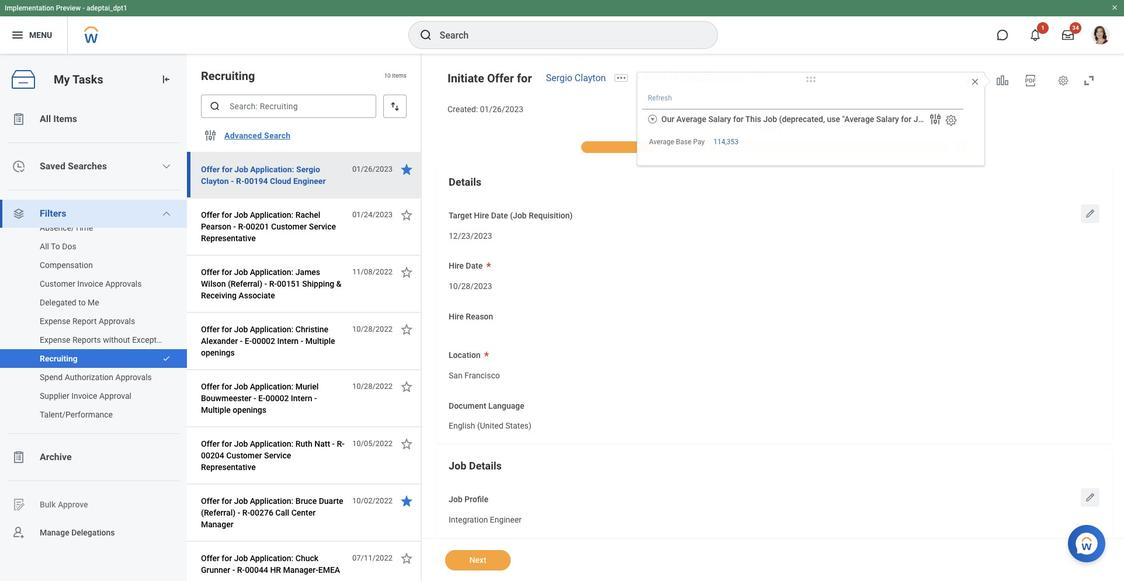 Task type: describe. For each thing, give the bounding box(es) containing it.
configure and view chart data image
[[929, 112, 943, 126]]

"average
[[843, 115, 875, 124]]

0 vertical spatial cloud
[[681, 72, 705, 84]]

star image for offer for job application: bruce duarte (referral) ‎- r-00276 call center manager
[[400, 495, 414, 509]]

(united
[[477, 422, 504, 431]]

application: for rachel
[[250, 210, 294, 220]]

34
[[1073, 25, 1080, 31]]

hr
[[270, 566, 281, 575]]

0 vertical spatial hire
[[474, 211, 489, 220]]

star image for offer for job application: chuck grunner ‎- r-00044 hr manager-emea
[[400, 552, 414, 566]]

10/28/2023 text field
[[449, 275, 492, 295]]

reports
[[72, 336, 101, 345]]

start
[[759, 121, 781, 134]]

manage
[[40, 528, 69, 538]]

expense reports without exceptions
[[40, 336, 172, 345]]

notifications large image
[[1030, 29, 1042, 41]]

user plus image
[[12, 526, 26, 540]]

hire date element
[[449, 274, 492, 296]]

reason
[[466, 312, 493, 321]]

star image for offer for job application: james wilson (referral) ‎- r-00151 shipping & receiving associate
[[400, 265, 414, 279]]

job profile element
[[449, 508, 522, 529]]

application: for sergio
[[250, 165, 294, 174]]

refresh
[[648, 94, 672, 102]]

target hire date (job requisition) element
[[449, 224, 492, 245]]

all to dos
[[40, 242, 76, 251]]

offer for offer for job application: chuck grunner ‎- r-00044 hr manager-emea
[[201, 554, 220, 564]]

manage delegations link
[[0, 519, 187, 547]]

0 vertical spatial details
[[449, 176, 482, 188]]

0 vertical spatial clayton
[[575, 72, 606, 84]]

114,353
[[714, 138, 739, 146]]

item list element
[[187, 54, 422, 582]]

compensation button inside start navigation
[[955, 140, 1007, 153]]

job inside offer for job application: ruth natt ‎- r- 00204 customer service representative
[[234, 440, 248, 449]]

sergio clayton link
[[546, 72, 606, 84]]

engineer inside text field
[[490, 516, 522, 525]]

job inside offer for job application: james wilson (referral) ‎- r-00151 shipping & receiving associate
[[234, 268, 248, 277]]

items
[[53, 113, 77, 125]]

chevron down image for saved searches
[[162, 162, 171, 171]]

refresh link
[[648, 94, 672, 102]]

spend authorization approvals
[[40, 373, 152, 382]]

shipping
[[302, 279, 334, 289]]

delegated
[[40, 298, 76, 307]]

advanced search button
[[220, 124, 295, 147]]

transformation import image
[[160, 74, 172, 85]]

offer for job application: ruth natt ‎- r- 00204 customer service representative button
[[201, 437, 346, 475]]

offer for job application: christine alexander ‎- e-00002 intern - multiple openings
[[201, 325, 335, 358]]

edit image for job details
[[1085, 492, 1097, 504]]

10/05/2022
[[352, 440, 393, 448]]

delegated to me
[[40, 298, 99, 307]]

saved
[[40, 161, 65, 172]]

profile")
[[930, 115, 959, 124]]

offer for offer for job application: sergio clayton ‎- r-00194 cloud engineer
[[201, 165, 220, 174]]

collapse image
[[648, 115, 658, 125]]

francisco
[[465, 371, 500, 381]]

0 horizontal spatial date
[[466, 261, 483, 271]]

for for offer for job application: sergio clayton ‎- r-00194 cloud engineer
[[222, 165, 233, 174]]

james
[[296, 268, 320, 277]]

1 salary from the left
[[709, 115, 732, 124]]

supplier invoice approval button
[[0, 387, 175, 406]]

offer for job application: bruce duarte (referral) ‎- r-00276 call center manager
[[201, 497, 343, 530]]

filters button
[[0, 200, 187, 228]]

Integration Engineer text field
[[449, 509, 522, 529]]

customer invoice approvals
[[40, 279, 142, 289]]

for for offer for job application: muriel bouwmeester ‎- e-00002 intern - multiple openings
[[222, 382, 232, 392]]

offer for job application: ruth natt ‎- r- 00204 customer service representative
[[201, 440, 345, 472]]

target
[[449, 211, 472, 220]]

approval
[[99, 392, 132, 401]]

bouwmeester
[[201, 394, 252, 403]]

justify image
[[11, 28, 25, 42]]

offer for job application: muriel bouwmeester ‎- e-00002 intern - multiple openings
[[201, 382, 319, 415]]

representative for 00201
[[201, 234, 256, 243]]

0 horizontal spatial average
[[649, 138, 675, 146]]

offer for job application: christine alexander ‎- e-00002 intern - multiple openings button
[[201, 323, 346, 360]]

job inside offer for job application: bruce duarte (referral) ‎- r-00276 call center manager
[[234, 497, 248, 506]]

‎- for offer for job application: ruth natt ‎- r- 00204 customer service representative
[[332, 440, 335, 449]]

spend authorization approvals button
[[0, 368, 175, 387]]

approve
[[58, 500, 88, 510]]

job inside offer for job application: sergio clayton ‎- r-00194 cloud engineer
[[235, 165, 248, 174]]

expense reports without exceptions button
[[0, 331, 175, 350]]

adeptai_dpt1
[[87, 4, 127, 12]]

11/08/2022
[[352, 268, 393, 276]]

- inside menu banner
[[83, 4, 85, 12]]

view printable version (pdf) image
[[1024, 74, 1038, 88]]

duarte
[[319, 497, 343, 506]]

absence/time button
[[0, 219, 175, 237]]

job inside "offer for job application: muriel bouwmeester ‎- e-00002 intern - multiple openings"
[[234, 382, 248, 392]]

intern for muriel
[[291, 394, 312, 403]]

cloud inside offer for job application: sergio clayton ‎- r-00194 cloud engineer
[[270, 177, 291, 186]]

muriel
[[296, 382, 319, 392]]

this
[[746, 115, 762, 124]]

offer for offer for job application: muriel bouwmeester ‎- e-00002 intern - multiple openings
[[201, 382, 220, 392]]

1 button
[[1023, 22, 1049, 48]]

compensation for compensation button within the start navigation
[[962, 143, 1007, 151]]

07/11/2022
[[352, 554, 393, 563]]

alexander
[[201, 337, 238, 346]]

openings for bouwmeester
[[233, 406, 267, 415]]

openings for alexander
[[201, 348, 235, 358]]

clayton inside offer for job application: sergio clayton ‎- r-00194 cloud engineer
[[201, 177, 229, 186]]

our average salary for this job (deprecated, use "average salary for job profile") (do not use) dialog
[[637, 72, 1008, 166]]

offer for job application: james wilson (referral) ‎- r-00151 shipping & receiving associate button
[[201, 265, 346, 303]]

job inside offer for job application: rachel pearson ‎- r-00201 customer service representative
[[234, 210, 248, 220]]

english
[[449, 422, 475, 431]]

all for all items
[[40, 113, 51, 125]]

start button
[[759, 121, 781, 135]]

San Francisco text field
[[449, 364, 500, 384]]

114,353 button
[[714, 137, 741, 147]]

average base pay
[[649, 138, 705, 146]]

center
[[292, 509, 316, 518]]

2 salary from the left
[[877, 115, 900, 124]]

preview
[[56, 4, 81, 12]]

check image
[[163, 355, 171, 363]]

r- up the refresh link
[[644, 72, 653, 84]]

engineer inside offer for job application: sergio clayton ‎- r-00194 cloud engineer
[[293, 177, 326, 186]]

‎- inside offer for job application: james wilson (referral) ‎- r-00151 shipping & receiving associate
[[265, 279, 267, 289]]

(referral) for manager
[[201, 509, 236, 518]]

search image
[[419, 28, 433, 42]]

recruiting inside button
[[40, 354, 78, 364]]

offer for job application: sergio clayton ‎- r-00194 cloud engineer button
[[201, 163, 346, 188]]

perspective image
[[12, 207, 26, 221]]

10 items
[[384, 73, 407, 79]]

1 vertical spatial compensation button
[[0, 256, 175, 275]]

advanced search
[[224, 131, 291, 140]]

san francisco
[[449, 371, 500, 381]]

1 vertical spatial details
[[469, 460, 502, 472]]

English (United States) text field
[[449, 415, 532, 435]]

10/28/2023
[[449, 282, 492, 291]]

representative for 00204
[[201, 463, 256, 472]]

01/26/2023 inside item list element
[[352, 165, 393, 174]]

profile logan mcneil image
[[1092, 26, 1111, 47]]

(referral) for receiving
[[228, 279, 263, 289]]

for up created: 01/26/2023
[[517, 71, 532, 85]]

edit image for details
[[1085, 208, 1097, 220]]

application: for ruth
[[250, 440, 294, 449]]

1 horizontal spatial average
[[677, 115, 707, 124]]

saved searches button
[[0, 153, 187, 181]]

10
[[384, 73, 391, 79]]

customer for offer for job application: ruth natt ‎- r- 00204 customer service representative
[[226, 451, 262, 461]]

our
[[662, 115, 675, 124]]

without
[[103, 336, 130, 345]]

associate
[[239, 291, 275, 300]]

invoice for approval
[[71, 392, 97, 401]]

recruiting button
[[0, 350, 157, 368]]

clock check image
[[12, 160, 26, 174]]

r- inside offer for job application: sergio clayton ‎- r-00194 cloud engineer
[[236, 177, 245, 186]]

all for all to dos
[[40, 242, 49, 251]]

for for offer for job application: ruth natt ‎- r- 00204 customer service representative
[[222, 440, 232, 449]]

searches
[[68, 161, 107, 172]]

delegations
[[71, 528, 115, 538]]

integration engineer
[[449, 516, 522, 525]]

advanced
[[224, 131, 262, 140]]

expense for expense reports without exceptions
[[40, 336, 70, 345]]

saved searches
[[40, 161, 107, 172]]



Task type: vqa. For each thing, say whether or not it's contained in the screenshot.


Task type: locate. For each thing, give the bounding box(es) containing it.
offer for offer for job application: bruce duarte (referral) ‎- r-00276 call center manager
[[201, 497, 220, 506]]

sergio clayton
[[546, 72, 606, 84]]

1 vertical spatial clayton
[[201, 177, 229, 186]]

view related information image
[[996, 74, 1010, 88]]

rachel
[[296, 210, 321, 220]]

(referral) inside offer for job application: bruce duarte (referral) ‎- r-00276 call center manager
[[201, 509, 236, 518]]

approvals for customer invoice approvals
[[105, 279, 142, 289]]

0 vertical spatial openings
[[201, 348, 235, 358]]

sergio up rachel
[[296, 165, 320, 174]]

1 vertical spatial all
[[40, 242, 49, 251]]

0 vertical spatial recruiting
[[201, 69, 255, 83]]

0 horizontal spatial cloud
[[270, 177, 291, 186]]

clipboard image left all items
[[12, 112, 26, 126]]

1 horizontal spatial service
[[309, 222, 336, 231]]

customer down rachel
[[271, 222, 307, 231]]

use)
[[991, 115, 1008, 124]]

2 vertical spatial customer
[[226, 451, 262, 461]]

‎- inside offer for job application: ruth natt ‎- r- 00204 customer service representative
[[332, 440, 335, 449]]

2 vertical spatial hire
[[449, 312, 464, 321]]

application: for chuck
[[250, 554, 294, 564]]

move modal image
[[800, 72, 823, 87]]

2 star image from the top
[[400, 265, 414, 279]]

12/23/2023
[[449, 231, 492, 241]]

for inside offer for job application: sergio clayton ‎- r-00194 cloud engineer
[[222, 165, 233, 174]]

‎- inside offer for job application: chuck grunner ‎- r-00044 hr manager-emea
[[232, 566, 235, 575]]

- right preview
[[83, 4, 85, 12]]

dos
[[62, 242, 76, 251]]

- down christine
[[301, 337, 303, 346]]

0 horizontal spatial clayton
[[201, 177, 229, 186]]

talent/performance button
[[0, 406, 175, 424]]

e- right alexander
[[245, 337, 252, 346]]

0 vertical spatial engineer
[[708, 72, 744, 84]]

spend
[[40, 373, 63, 382]]

1 star image from the top
[[400, 208, 414, 222]]

salary up 114,353
[[709, 115, 732, 124]]

edit image
[[1085, 208, 1097, 220], [1085, 492, 1097, 504]]

00002
[[252, 337, 275, 346], [266, 394, 289, 403]]

1 vertical spatial expense
[[40, 336, 70, 345]]

1 representative from the top
[[201, 234, 256, 243]]

clipboard image for all items
[[12, 112, 26, 126]]

compensation button up the customer invoice approvals on the top left
[[0, 256, 175, 275]]

0 horizontal spatial 00194
[[245, 177, 268, 186]]

application: for muriel
[[250, 382, 294, 392]]

0 horizontal spatial customer
[[40, 279, 75, 289]]

for inside "offer for job application: muriel bouwmeester ‎- e-00002 intern - multiple openings"
[[222, 382, 232, 392]]

inbox large image
[[1063, 29, 1074, 41]]

star image for offer for job application: muriel bouwmeester ‎- e-00002 intern - multiple openings
[[400, 380, 414, 394]]

offer for job application: james wilson (referral) ‎- r-00151 shipping & receiving associate
[[201, 268, 342, 300]]

10/28/2022 for offer for job application: christine alexander ‎- e-00002 intern - multiple openings
[[352, 325, 393, 334]]

00276
[[250, 509, 273, 518]]

invoice up talent/performance button
[[71, 392, 97, 401]]

all inside button
[[40, 242, 49, 251]]

for inside offer for job application: rachel pearson ‎- r-00201 customer service representative
[[222, 210, 232, 220]]

2 vertical spatial approvals
[[115, 373, 152, 382]]

e- for alexander
[[245, 337, 252, 346]]

for for offer for job application: bruce duarte (referral) ‎- r-00276 call center manager
[[222, 497, 232, 506]]

for inside offer for job application: chuck grunner ‎- r-00044 hr manager-emea
[[222, 554, 232, 564]]

star image
[[400, 208, 414, 222], [400, 265, 414, 279]]

r- inside offer for job application: bruce duarte (referral) ‎- r-00276 call center manager
[[242, 509, 250, 518]]

0 vertical spatial 00002
[[252, 337, 275, 346]]

multiple for offer for job application: muriel bouwmeester ‎- e-00002 intern - multiple openings
[[201, 406, 231, 415]]

application: inside offer for job application: james wilson (referral) ‎- r-00151 shipping & receiving associate
[[250, 268, 294, 277]]

approvals up delegated to me button at the left bottom
[[105, 279, 142, 289]]

archive button
[[0, 444, 187, 472]]

for up bouwmeester
[[222, 382, 232, 392]]

10/28/2022 for offer for job application: muriel bouwmeester ‎- e-00002 intern - multiple openings
[[352, 382, 393, 391]]

1 vertical spatial compensation
[[40, 261, 93, 270]]

1 vertical spatial average
[[649, 138, 675, 146]]

offer inside offer for job application: james wilson (referral) ‎- r-00151 shipping & receiving associate
[[201, 268, 220, 277]]

(do
[[961, 115, 974, 124]]

list
[[0, 105, 187, 547], [0, 219, 187, 424]]

integration
[[449, 516, 488, 525]]

offer up the 00204
[[201, 440, 220, 449]]

gear image
[[1058, 75, 1070, 87]]

emea
[[318, 566, 340, 575]]

approvals up without on the left of page
[[99, 317, 135, 326]]

customer up delegated
[[40, 279, 75, 289]]

openings down alexander
[[201, 348, 235, 358]]

e- inside "offer for job application: muriel bouwmeester ‎- e-00002 intern - multiple openings"
[[258, 394, 266, 403]]

for inside offer for job application: james wilson (referral) ‎- r-00151 shipping & receiving associate
[[222, 268, 232, 277]]

1
[[1042, 25, 1045, 31]]

1 vertical spatial e-
[[258, 394, 266, 403]]

compensation inside my tasks element
[[40, 261, 93, 270]]

hire for hire date
[[449, 261, 464, 271]]

1 horizontal spatial e-
[[258, 394, 266, 403]]

intern inside offer for job application: christine alexander ‎- e-00002 intern - multiple openings
[[277, 337, 299, 346]]

Search Workday  search field
[[440, 22, 694, 48]]

1 vertical spatial -
[[301, 337, 303, 346]]

1 clipboard image from the top
[[12, 112, 26, 126]]

00002 right bouwmeester
[[266, 394, 289, 403]]

application: inside offer for job application: rachel pearson ‎- r-00201 customer service representative
[[250, 210, 294, 220]]

‎- for offer for job application: chuck grunner ‎- r-00044 hr manager-emea
[[232, 566, 235, 575]]

application: up 00201
[[250, 210, 294, 220]]

archive
[[40, 452, 72, 463]]

for up grunner
[[222, 554, 232, 564]]

list containing all items
[[0, 105, 187, 547]]

e- for bouwmeester
[[258, 394, 266, 403]]

‎- for offer for job application: sergio clayton ‎- r-00194 cloud engineer
[[231, 177, 234, 186]]

rename image
[[12, 498, 26, 512]]

offer for job application: rachel pearson ‎- r-00201 customer service representative button
[[201, 208, 346, 246]]

for inside offer for job application: christine alexander ‎- e-00002 intern - multiple openings
[[222, 325, 232, 334]]

supplier invoice approval
[[40, 392, 132, 401]]

customer inside offer for job application: ruth natt ‎- r- 00204 customer service representative
[[226, 451, 262, 461]]

multiple down christine
[[306, 337, 335, 346]]

clipboard image inside all items button
[[12, 112, 26, 126]]

multiple down bouwmeester
[[201, 406, 231, 415]]

1 vertical spatial clipboard image
[[12, 451, 26, 465]]

star image right 11/08/2022 on the left top of the page
[[400, 265, 414, 279]]

star image for offer for job application: christine alexander ‎- e-00002 intern - multiple openings
[[400, 323, 414, 337]]

multiple inside offer for job application: christine alexander ‎- e-00002 intern - multiple openings
[[306, 337, 335, 346]]

‎- right grunner
[[232, 566, 235, 575]]

(referral) up "manager"
[[201, 509, 236, 518]]

0 vertical spatial 01/26/2023
[[480, 105, 524, 114]]

application: up 00276
[[250, 497, 294, 506]]

1 horizontal spatial recruiting
[[201, 69, 255, 83]]

application: inside offer for job application: bruce duarte (referral) ‎- r-00276 call center manager
[[250, 497, 294, 506]]

items
[[392, 73, 407, 79]]

-
[[83, 4, 85, 12], [301, 337, 303, 346], [314, 394, 317, 403]]

intern down muriel
[[291, 394, 312, 403]]

filters
[[40, 208, 66, 219]]

00044
[[245, 566, 268, 575]]

1 expense from the top
[[40, 317, 70, 326]]

‎- for offer for job application: christine alexander ‎- e-00002 intern - multiple openings
[[240, 337, 243, 346]]

00201
[[246, 222, 269, 231]]

00002 inside "offer for job application: muriel bouwmeester ‎- e-00002 intern - multiple openings"
[[266, 394, 289, 403]]

application: for christine
[[250, 325, 294, 334]]

compensation for the bottommost compensation button
[[40, 261, 93, 270]]

00002 right alexander
[[252, 337, 275, 346]]

r- right pearson in the top of the page
[[238, 222, 246, 231]]

close environment banner image
[[1112, 4, 1119, 11]]

representative inside offer for job application: ruth natt ‎- r- 00204 customer service representative
[[201, 463, 256, 472]]

0 horizontal spatial compensation button
[[0, 256, 175, 275]]

all left items
[[40, 113, 51, 125]]

0 vertical spatial -
[[83, 4, 85, 12]]

0 vertical spatial 00194
[[653, 72, 679, 84]]

recruiting up search image
[[201, 69, 255, 83]]

00194 down advanced search button at the top
[[245, 177, 268, 186]]

1 vertical spatial date
[[466, 261, 483, 271]]

for left configure and view chart data icon
[[902, 115, 912, 124]]

0 vertical spatial invoice
[[77, 279, 103, 289]]

offer up "manager"
[[201, 497, 220, 506]]

‎- inside offer for job application: bruce duarte (referral) ‎- r-00276 call center manager
[[238, 509, 240, 518]]

offer up bouwmeester
[[201, 382, 220, 392]]

(referral) up associate on the left bottom of page
[[228, 279, 263, 289]]

service
[[309, 222, 336, 231], [264, 451, 291, 461]]

1 vertical spatial chevron down image
[[162, 209, 171, 219]]

offer for offer for job application: james wilson (referral) ‎- r-00151 shipping & receiving associate
[[201, 268, 220, 277]]

details element
[[436, 165, 1113, 444]]

1 10/28/2022 from the top
[[352, 325, 393, 334]]

12/23/2023 text field
[[449, 224, 492, 244]]

clipboard image left archive
[[12, 451, 26, 465]]

r- inside offer for job application: james wilson (referral) ‎- r-00151 shipping & receiving associate
[[269, 279, 277, 289]]

1 vertical spatial openings
[[233, 406, 267, 415]]

details up profile
[[469, 460, 502, 472]]

0 horizontal spatial -
[[83, 4, 85, 12]]

‎- right alexander
[[240, 337, 243, 346]]

1 horizontal spatial sergio
[[546, 72, 573, 84]]

approvals
[[105, 279, 142, 289], [99, 317, 135, 326], [115, 373, 152, 382]]

0 vertical spatial intern
[[277, 337, 299, 346]]

offer inside offer for job application: sergio clayton ‎- r-00194 cloud engineer
[[201, 165, 220, 174]]

00002 inside offer for job application: christine alexander ‎- e-00002 intern - multiple openings
[[252, 337, 275, 346]]

star image
[[963, 74, 977, 88], [400, 163, 414, 177], [400, 323, 414, 337], [400, 380, 414, 394], [400, 437, 414, 451], [400, 495, 414, 509], [400, 552, 414, 566]]

tasks
[[72, 72, 103, 86]]

customer right the 00204
[[226, 451, 262, 461]]

0 horizontal spatial compensation
[[40, 261, 93, 270]]

authorization
[[65, 373, 113, 382]]

expense down delegated
[[40, 317, 70, 326]]

clayton
[[575, 72, 606, 84], [201, 177, 229, 186]]

offer for offer for job application: ruth natt ‎- r- 00204 customer service representative
[[201, 440, 220, 449]]

application: inside offer for job application: ruth natt ‎- r- 00204 customer service representative
[[250, 440, 294, 449]]

1 vertical spatial (referral)
[[201, 509, 236, 518]]

0 vertical spatial service
[[309, 222, 336, 231]]

grunner
[[201, 566, 230, 575]]

job details
[[449, 460, 502, 472]]

‎- inside "offer for job application: muriel bouwmeester ‎- e-00002 intern - multiple openings"
[[254, 394, 256, 403]]

0 vertical spatial representative
[[201, 234, 256, 243]]

bulk approve
[[40, 500, 88, 510]]

clipboard image inside archive button
[[12, 451, 26, 465]]

‎- down "advanced"
[[231, 177, 234, 186]]

multiple inside "offer for job application: muriel bouwmeester ‎- e-00002 intern - multiple openings"
[[201, 406, 231, 415]]

1 horizontal spatial compensation button
[[955, 140, 1007, 153]]

location element
[[449, 364, 500, 385]]

representative
[[201, 234, 256, 243], [201, 463, 256, 472]]

expense for expense report approvals
[[40, 317, 70, 326]]

‎- inside offer for job application: sergio clayton ‎- r-00194 cloud engineer
[[231, 177, 234, 186]]

approvals up approval
[[115, 373, 152, 382]]

‎- for offer for job application: rachel pearson ‎- r-00201 customer service representative
[[233, 222, 236, 231]]

customer invoice approvals button
[[0, 275, 175, 293]]

hire left 'reason' at the left of page
[[449, 312, 464, 321]]

clipboard image
[[12, 112, 26, 126], [12, 451, 26, 465]]

r- inside offer for job application: rachel pearson ‎- r-00201 customer service representative
[[238, 222, 246, 231]]

chevron down image for filters
[[162, 209, 171, 219]]

2 chevron down image from the top
[[162, 209, 171, 219]]

application: left ruth
[[250, 440, 294, 449]]

0 horizontal spatial sergio
[[296, 165, 320, 174]]

all left to
[[40, 242, 49, 251]]

0 vertical spatial star image
[[400, 208, 414, 222]]

0 horizontal spatial recruiting
[[40, 354, 78, 364]]

edit image inside details element
[[1085, 208, 1097, 220]]

sergio down the search workday search box
[[546, 72, 573, 84]]

offer for offer for job application: christine alexander ‎- e-00002 intern - multiple openings
[[201, 325, 220, 334]]

offer inside offer for job application: bruce duarte (referral) ‎- r-00276 call center manager
[[201, 497, 220, 506]]

application: inside offer for job application: sergio clayton ‎- r-00194 cloud engineer
[[250, 165, 294, 174]]

0 vertical spatial clipboard image
[[12, 112, 26, 126]]

e- right bouwmeester
[[258, 394, 266, 403]]

application: for james
[[250, 268, 294, 277]]

1 vertical spatial 10/28/2022
[[352, 382, 393, 391]]

1 horizontal spatial multiple
[[306, 337, 335, 346]]

- for offer for job application: muriel bouwmeester ‎- e-00002 intern - multiple openings
[[314, 394, 317, 403]]

supplier
[[40, 392, 69, 401]]

chuck
[[296, 554, 319, 564]]

0 horizontal spatial 01/26/2023
[[352, 165, 393, 174]]

compensation button down the not
[[955, 140, 1007, 153]]

star image for offer for job application: rachel pearson ‎- r-00201 customer service representative
[[400, 208, 414, 222]]

all inside all items button
[[40, 113, 51, 125]]

multiple for offer for job application: christine alexander ‎- e-00002 intern - multiple openings
[[306, 337, 335, 346]]

offer for job application: rachel pearson ‎- r-00201 customer service representative
[[201, 210, 336, 243]]

1 vertical spatial service
[[264, 451, 291, 461]]

offer up grunner
[[201, 554, 220, 564]]

recruiting inside item list element
[[201, 69, 255, 83]]

for up "manager"
[[222, 497, 232, 506]]

application: inside "offer for job application: muriel bouwmeester ‎- e-00002 intern - multiple openings"
[[250, 382, 294, 392]]

chevron down image
[[162, 162, 171, 171], [162, 209, 171, 219]]

1 list from the top
[[0, 105, 187, 547]]

2 clipboard image from the top
[[12, 451, 26, 465]]

clayton down the search workday search box
[[575, 72, 606, 84]]

all items
[[40, 113, 77, 125]]

hire right target
[[474, 211, 489, 220]]

2 list from the top
[[0, 219, 187, 424]]

talent/performance
[[40, 410, 113, 420]]

1 horizontal spatial date
[[491, 211, 508, 220]]

00194
[[653, 72, 679, 84], [245, 177, 268, 186]]

1 vertical spatial recruiting
[[40, 354, 78, 364]]

e-
[[245, 337, 252, 346], [258, 394, 266, 403]]

star image right 01/24/2023
[[400, 208, 414, 222]]

offer inside offer for job application: rachel pearson ‎- r-00201 customer service representative
[[201, 210, 220, 220]]

1 horizontal spatial customer
[[226, 451, 262, 461]]

application: down associate on the left bottom of page
[[250, 325, 294, 334]]

requisition)
[[529, 211, 573, 220]]

r- left "call"
[[242, 509, 250, 518]]

- down muriel
[[314, 394, 317, 403]]

2 vertical spatial engineer
[[490, 516, 522, 525]]

chevron down image inside saved searches dropdown button
[[162, 162, 171, 171]]

location
[[449, 351, 481, 360]]

configure image
[[203, 129, 217, 143]]

r- right grunner
[[237, 566, 245, 575]]

r- down "advanced"
[[236, 177, 245, 186]]

10/28/2022 up 10/05/2022
[[352, 382, 393, 391]]

01/26/2023
[[480, 105, 524, 114], [352, 165, 393, 174]]

2 all from the top
[[40, 242, 49, 251]]

1 vertical spatial star image
[[400, 265, 414, 279]]

compensation down dos
[[40, 261, 93, 270]]

‎- right pearson in the top of the page
[[233, 222, 236, 231]]

1 horizontal spatial salary
[[877, 115, 900, 124]]

christine
[[296, 325, 329, 334]]

configure image
[[945, 114, 958, 127]]

expense up recruiting button
[[40, 336, 70, 345]]

for down "advanced"
[[222, 165, 233, 174]]

my tasks element
[[0, 54, 187, 582]]

sergio inside offer for job application: sergio clayton ‎- r-00194 cloud engineer
[[296, 165, 320, 174]]

average right our
[[677, 115, 707, 124]]

clipboard image for archive
[[12, 451, 26, 465]]

job details element
[[436, 450, 1113, 582]]

offer for job application: chuck grunner ‎- r-00044 hr manager-emea
[[201, 554, 340, 575]]

implementation preview -   adeptai_dpt1
[[5, 4, 127, 12]]

san
[[449, 371, 463, 381]]

invoice for approvals
[[77, 279, 103, 289]]

0 vertical spatial compensation
[[962, 143, 1007, 151]]

e- inside offer for job application: christine alexander ‎- e-00002 intern - multiple openings
[[245, 337, 252, 346]]

application: down "search"
[[250, 165, 294, 174]]

compensation down the not
[[962, 143, 1007, 151]]

2 representative from the top
[[201, 463, 256, 472]]

for for offer for job application: james wilson (referral) ‎- r-00151 shipping & receiving associate
[[222, 268, 232, 277]]

- inside "offer for job application: muriel bouwmeester ‎- e-00002 intern - multiple openings"
[[314, 394, 317, 403]]

1 vertical spatial 00194
[[245, 177, 268, 186]]

2 edit image from the top
[[1085, 492, 1097, 504]]

1 chevron down image from the top
[[162, 162, 171, 171]]

‎- for offer for job application: muriel bouwmeester ‎- e-00002 intern - multiple openings
[[254, 394, 256, 403]]

00002 for alexander
[[252, 337, 275, 346]]

to
[[51, 242, 60, 251]]

1 horizontal spatial engineer
[[490, 516, 522, 525]]

use
[[827, 115, 841, 124]]

openings inside "offer for job application: muriel bouwmeester ‎- e-00002 intern - multiple openings"
[[233, 406, 267, 415]]

00194 up the refresh link
[[653, 72, 679, 84]]

for up pearson in the top of the page
[[222, 210, 232, 220]]

0 vertical spatial sergio
[[546, 72, 573, 84]]

34 button
[[1056, 22, 1082, 48]]

created:
[[448, 105, 478, 114]]

1 horizontal spatial compensation
[[962, 143, 1007, 151]]

1 horizontal spatial cloud
[[681, 72, 705, 84]]

r-00194 cloud engineer
[[644, 72, 744, 84]]

application: up hr
[[250, 554, 294, 564]]

pay
[[694, 138, 705, 146]]

service for rachel
[[309, 222, 336, 231]]

1 horizontal spatial clayton
[[575, 72, 606, 84]]

chevron right image
[[955, 140, 969, 151]]

2 10/28/2022 from the top
[[352, 382, 393, 391]]

for inside offer for job application: ruth natt ‎- r- 00204 customer service representative
[[222, 440, 232, 449]]

intern for christine
[[277, 337, 299, 346]]

(deprecated,
[[780, 115, 825, 124]]

01/26/2023 up 01/24/2023
[[352, 165, 393, 174]]

1 vertical spatial intern
[[291, 394, 312, 403]]

application: up 00151
[[250, 268, 294, 277]]

job inside offer for job application: chuck grunner ‎- r-00044 hr manager-emea
[[234, 554, 248, 564]]

customer for offer for job application: rachel pearson ‎- r-00201 customer service representative
[[271, 222, 307, 231]]

list containing absence/time
[[0, 219, 187, 424]]

offer up alexander
[[201, 325, 220, 334]]

wilson
[[201, 279, 226, 289]]

0 vertical spatial date
[[491, 211, 508, 220]]

customer inside offer for job application: rachel pearson ‎- r-00201 customer service representative
[[271, 222, 307, 231]]

offer for job application: sergio clayton ‎- r-00194 cloud engineer
[[201, 165, 326, 186]]

salary right "average
[[877, 115, 900, 124]]

application: for bruce
[[250, 497, 294, 506]]

for for offer for job application: chuck grunner ‎- r-00044 hr manager-emea
[[222, 554, 232, 564]]

menu banner
[[0, 0, 1125, 54]]

search image
[[209, 101, 221, 112]]

openings down bouwmeester
[[233, 406, 267, 415]]

‎- right bouwmeester
[[254, 394, 256, 403]]

0 horizontal spatial multiple
[[201, 406, 231, 415]]

star image for offer for job application: sergio clayton ‎- r-00194 cloud engineer
[[400, 163, 414, 177]]

clayton up pearson in the top of the page
[[201, 177, 229, 186]]

1 vertical spatial invoice
[[71, 392, 97, 401]]

0 horizontal spatial engineer
[[293, 177, 326, 186]]

menu
[[29, 30, 52, 40]]

document language element
[[449, 414, 532, 436]]

approvals for spend authorization approvals
[[115, 373, 152, 382]]

for for offer for job application: christine alexander ‎- e-00002 intern - multiple openings
[[222, 325, 232, 334]]

0 horizontal spatial salary
[[709, 115, 732, 124]]

intern inside "offer for job application: muriel bouwmeester ‎- e-00002 intern - multiple openings"
[[291, 394, 312, 403]]

approvals for expense report approvals
[[99, 317, 135, 326]]

edit image inside job details element
[[1085, 492, 1097, 504]]

openings
[[201, 348, 235, 358], [233, 406, 267, 415]]

10/28/2022
[[352, 325, 393, 334], [352, 382, 393, 391]]

‎- up associate on the left bottom of page
[[265, 279, 267, 289]]

Search: Recruiting text field
[[201, 95, 376, 118]]

representative down pearson in the top of the page
[[201, 234, 256, 243]]

created: 01/26/2023
[[448, 105, 524, 114]]

1 vertical spatial edit image
[[1085, 492, 1097, 504]]

document
[[449, 401, 487, 411]]

- for offer for job application: christine alexander ‎- e-00002 intern - multiple openings
[[301, 337, 303, 346]]

intern down christine
[[277, 337, 299, 346]]

00204
[[201, 451, 224, 461]]

star image for offer for job application: ruth natt ‎- r- 00204 customer service representative
[[400, 437, 414, 451]]

recruiting up spend
[[40, 354, 78, 364]]

0 vertical spatial all
[[40, 113, 51, 125]]

0 vertical spatial e-
[[245, 337, 252, 346]]

absence/time
[[40, 223, 93, 233]]

offer for job application: bruce duarte (referral) ‎- r-00276 call center manager button
[[201, 495, 346, 532]]

for for offer for job application: rachel pearson ‎- r-00201 customer service representative
[[222, 210, 232, 220]]

representative inside offer for job application: rachel pearson ‎- r-00201 customer service representative
[[201, 234, 256, 243]]

0 vertical spatial multiple
[[306, 337, 335, 346]]

0 vertical spatial (referral)
[[228, 279, 263, 289]]

close view related information image
[[971, 77, 980, 87]]

‎- inside offer for job application: christine alexander ‎- e-00002 intern - multiple openings
[[240, 337, 243, 346]]

english (united states)
[[449, 422, 532, 431]]

‎- inside offer for job application: rachel pearson ‎- r-00201 customer service representative
[[233, 222, 236, 231]]

date up 10/28/2023 text field
[[466, 261, 483, 271]]

0 horizontal spatial service
[[264, 451, 291, 461]]

all items button
[[0, 105, 187, 133]]

service for ruth
[[264, 451, 291, 461]]

0 vertical spatial 10/28/2022
[[352, 325, 393, 334]]

r- inside offer for job application: ruth natt ‎- r- 00204 customer service representative
[[337, 440, 345, 449]]

0 vertical spatial customer
[[271, 222, 307, 231]]

offer up created: 01/26/2023
[[487, 71, 514, 85]]

engineer
[[708, 72, 744, 84], [293, 177, 326, 186], [490, 516, 522, 525]]

customer inside list
[[40, 279, 75, 289]]

service inside offer for job application: rachel pearson ‎- r-00201 customer service representative
[[309, 222, 336, 231]]

1 vertical spatial representative
[[201, 463, 256, 472]]

01/24/2023
[[352, 210, 393, 219]]

for inside offer for job application: bruce duarte (referral) ‎- r-00276 call center manager
[[222, 497, 232, 506]]

chevron down image inside "filters" dropdown button
[[162, 209, 171, 219]]

application: inside offer for job application: chuck grunner ‎- r-00044 hr manager-emea
[[250, 554, 294, 564]]

2 horizontal spatial -
[[314, 394, 317, 403]]

service inside offer for job application: ruth natt ‎- r- 00204 customer service representative
[[264, 451, 291, 461]]

0 vertical spatial compensation button
[[955, 140, 1007, 153]]

01/26/2023 down initiate offer for
[[480, 105, 524, 114]]

r- inside offer for job application: chuck grunner ‎- r-00044 hr manager-emea
[[237, 566, 245, 575]]

compensation inside start navigation
[[962, 143, 1007, 151]]

implementation
[[5, 4, 54, 12]]

hire for hire reason
[[449, 312, 464, 321]]

initiate offer for
[[448, 71, 532, 85]]

2 expense from the top
[[40, 336, 70, 345]]

our average salary for this job (deprecated, use "average salary for job profile") (do not use)
[[662, 115, 1008, 124]]

expense
[[40, 317, 70, 326], [40, 336, 70, 345]]

expense report approvals button
[[0, 312, 175, 331]]

1 vertical spatial multiple
[[201, 406, 231, 415]]

date left the (job
[[491, 211, 508, 220]]

00151
[[277, 279, 300, 289]]

0 vertical spatial edit image
[[1085, 208, 1097, 220]]

details up target
[[449, 176, 482, 188]]

0 horizontal spatial e-
[[245, 337, 252, 346]]

1 vertical spatial cloud
[[270, 177, 291, 186]]

hire up 10/28/2023 text field
[[449, 261, 464, 271]]

openings inside offer for job application: christine alexander ‎- e-00002 intern - multiple openings
[[201, 348, 235, 358]]

application: inside offer for job application: christine alexander ‎- e-00002 intern - multiple openings
[[250, 325, 294, 334]]

0 vertical spatial average
[[677, 115, 707, 124]]

00194 inside offer for job application: sergio clayton ‎- r-00194 cloud engineer
[[245, 177, 268, 186]]

offer inside "offer for job application: muriel bouwmeester ‎- e-00002 intern - multiple openings"
[[201, 382, 220, 392]]

offer for job application: chuck grunner ‎- r-00044 hr manager-emea button
[[201, 552, 346, 578]]

offer inside offer for job application: ruth natt ‎- r- 00204 customer service representative
[[201, 440, 220, 449]]

1 vertical spatial sergio
[[296, 165, 320, 174]]

2 vertical spatial -
[[314, 394, 317, 403]]

for up wilson
[[222, 268, 232, 277]]

fullscreen image
[[1083, 74, 1097, 88]]

0 vertical spatial approvals
[[105, 279, 142, 289]]

1 horizontal spatial -
[[301, 337, 303, 346]]

start navigation
[[436, 121, 1113, 153]]

offer for offer for job application: rachel pearson ‎- r-00201 customer service representative
[[201, 210, 220, 220]]

1 horizontal spatial 01/26/2023
[[480, 105, 524, 114]]

compensation button
[[955, 140, 1007, 153], [0, 256, 175, 275]]

bruce
[[296, 497, 317, 506]]

0 vertical spatial expense
[[40, 317, 70, 326]]

2 horizontal spatial customer
[[271, 222, 307, 231]]

offer inside offer for job application: chuck grunner ‎- r-00044 hr manager-emea
[[201, 554, 220, 564]]

for up the 00204
[[222, 440, 232, 449]]

exceptions
[[132, 336, 172, 345]]

offer up wilson
[[201, 268, 220, 277]]

0 vertical spatial chevron down image
[[162, 162, 171, 171]]

- inside offer for job application: christine alexander ‎- e-00002 intern - multiple openings
[[301, 337, 303, 346]]

1 vertical spatial engineer
[[293, 177, 326, 186]]

r- right natt
[[337, 440, 345, 449]]

1 all from the top
[[40, 113, 51, 125]]

1 vertical spatial 01/26/2023
[[352, 165, 393, 174]]

average left base
[[649, 138, 675, 146]]

all
[[40, 113, 51, 125], [40, 242, 49, 251]]

invoice up delegated to me button at the left bottom
[[77, 279, 103, 289]]

offer down configure icon
[[201, 165, 220, 174]]

(referral) inside offer for job application: james wilson (referral) ‎- r-00151 shipping & receiving associate
[[228, 279, 263, 289]]

offer inside offer for job application: christine alexander ‎- e-00002 intern - multiple openings
[[201, 325, 220, 334]]

sort image
[[389, 101, 401, 112]]

job inside offer for job application: christine alexander ‎- e-00002 intern - multiple openings
[[234, 325, 248, 334]]

representative down the 00204
[[201, 463, 256, 472]]

bulk approve link
[[0, 491, 187, 519]]

‎- right natt
[[332, 440, 335, 449]]

&
[[336, 279, 342, 289]]

1 vertical spatial customer
[[40, 279, 75, 289]]

sergio
[[546, 72, 573, 84], [296, 165, 320, 174]]

00002 for bouwmeester
[[266, 394, 289, 403]]

for up alexander
[[222, 325, 232, 334]]

1 edit image from the top
[[1085, 208, 1097, 220]]

for left this
[[734, 115, 744, 124]]

offer up pearson in the top of the page
[[201, 210, 220, 220]]

10/28/2022 down 11/08/2022 on the left top of the page
[[352, 325, 393, 334]]



